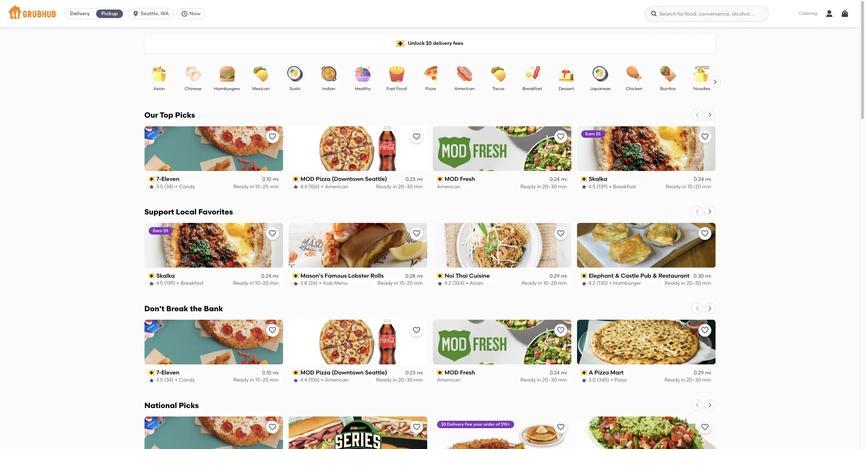 Task type: vqa. For each thing, say whether or not it's contained in the screenshot.
The "20–30" associated with MOD Fresh logo for Our Top Picks
yes



Task type: locate. For each thing, give the bounding box(es) containing it.
mason's
[[301, 273, 323, 279]]

2 candy from the top
[[179, 377, 195, 383]]

2 & from the left
[[653, 273, 657, 279]]

1 vertical spatial 7-eleven
[[156, 369, 179, 376]]

1 horizontal spatial svg image
[[841, 10, 849, 18]]

0 vertical spatial (downtown
[[332, 176, 364, 182]]

support
[[144, 207, 174, 216]]

1 eleven from the top
[[161, 176, 179, 182]]

1 horizontal spatial • breakfast
[[610, 184, 636, 190]]

subscription pass image
[[149, 177, 155, 182], [293, 177, 299, 182], [437, 177, 443, 182], [581, 177, 588, 182], [581, 274, 588, 279], [293, 370, 299, 375], [437, 370, 443, 375], [581, 370, 588, 375]]

save this restaurant button
[[266, 130, 279, 143], [410, 130, 423, 143], [554, 130, 567, 143], [699, 130, 711, 143], [266, 227, 279, 240], [410, 227, 423, 240], [554, 227, 567, 240], [699, 227, 711, 240], [266, 324, 279, 337], [410, 324, 423, 337], [554, 324, 567, 337], [699, 324, 711, 337], [266, 421, 279, 434], [410, 421, 423, 434], [554, 421, 567, 434], [699, 421, 711, 434]]

1 mod pizza (downtown seattle) from the top
[[301, 176, 387, 182]]

fast food
[[387, 86, 407, 91]]

2 (34) from the top
[[164, 377, 173, 383]]

1 vertical spatial fresh
[[460, 369, 475, 376]]

save this restaurant image
[[268, 133, 277, 141], [412, 133, 421, 141], [557, 229, 565, 238], [268, 326, 277, 335], [412, 326, 421, 335], [557, 326, 565, 335], [701, 326, 709, 335], [701, 423, 709, 431]]

1 vertical spatial delivery
[[447, 422, 464, 427]]

3.5 (34)
[[156, 184, 173, 190], [156, 377, 173, 383]]

svg image
[[825, 10, 834, 18], [841, 10, 849, 18]]

(34) up "national picks"
[[164, 377, 173, 383]]

delivery
[[70, 11, 90, 17], [447, 422, 464, 427]]

1 vertical spatial 0.29 mi
[[694, 370, 711, 376]]

japanese image
[[588, 66, 613, 82]]

1 seattle) from the top
[[365, 176, 387, 182]]

0 vertical spatial $5
[[596, 131, 601, 136]]

0 horizontal spatial svg image
[[825, 10, 834, 18]]

pub
[[641, 273, 652, 279]]

2 vertical spatial 15–25
[[255, 377, 269, 383]]

1 vertical spatial 4.4
[[300, 377, 307, 383]]

0.10 mi for don't break the bank
[[262, 370, 279, 376]]

3.5 (34) up national
[[156, 377, 173, 383]]

grubhub plus flag logo image
[[397, 40, 405, 47]]

20–30 for mod fresh logo associated with don't break the bank
[[542, 377, 557, 383]]

4.2 left (130)
[[589, 280, 596, 286]]

caret right icon image for favorites
[[707, 209, 713, 215]]

0 vertical spatial picks
[[175, 111, 195, 119]]

delivery left pickup
[[70, 11, 90, 17]]

$0 right unlock
[[426, 40, 432, 46]]

0 vertical spatial 4.5 (139)
[[589, 184, 608, 190]]

0 vertical spatial 4.5
[[589, 184, 596, 190]]

sushi image
[[283, 66, 307, 82]]

mod pizza (downtown seattle) logo image
[[289, 126, 427, 171], [289, 320, 427, 365]]

picks right top
[[175, 111, 195, 119]]

mi for noi thai cuisine logo
[[561, 273, 567, 279]]

eleven up "national picks"
[[161, 369, 179, 376]]

0 vertical spatial delivery
[[70, 11, 90, 17]]

3.5 for our
[[156, 184, 163, 190]]

subscription pass image left "noi"
[[437, 274, 443, 279]]

save this restaurant button for a pizza mart logo
[[699, 324, 711, 337]]

unlock
[[408, 40, 425, 46]]

1 vertical spatial 0.10
[[262, 370, 271, 376]]

1 candy from the top
[[179, 184, 195, 190]]

1 vertical spatial ready in 15–25 min
[[378, 280, 423, 286]]

0 horizontal spatial delivery
[[70, 11, 90, 17]]

seattle, wa
[[141, 11, 169, 17]]

save this restaurant button for mod fresh logo associated with don't break the bank
[[554, 324, 567, 337]]

save this restaurant button for our top picks mod pizza (downtown seattle) logo
[[410, 130, 423, 143]]

svg image
[[132, 10, 139, 17], [181, 10, 188, 17], [651, 10, 658, 17]]

svg image inside seattle, wa button
[[132, 10, 139, 17]]

1 vertical spatial $5
[[163, 228, 168, 233]]

4.5 (139)
[[589, 184, 608, 190], [156, 280, 175, 286]]

2 7- from the top
[[156, 369, 161, 376]]

4.5
[[589, 184, 596, 190], [156, 280, 163, 286]]

1 vertical spatial earn
[[153, 228, 162, 233]]

1 horizontal spatial breakfast
[[523, 86, 542, 91]]

1 vertical spatial • breakfast
[[177, 280, 204, 286]]

0.29 mi
[[550, 273, 567, 279], [694, 370, 711, 376]]

our top picks
[[144, 111, 195, 119]]

1 vertical spatial 0.29
[[694, 370, 704, 376]]

cuisine
[[469, 273, 490, 279]]

1 horizontal spatial $5
[[596, 131, 601, 136]]

0 vertical spatial (34)
[[164, 184, 173, 190]]

2 fresh from the top
[[460, 369, 475, 376]]

0 vertical spatial earn
[[586, 131, 595, 136]]

• candy
[[175, 184, 195, 190], [175, 377, 195, 383]]

(106) for don't break the bank
[[308, 377, 320, 383]]

7-eleven
[[156, 176, 179, 182], [156, 369, 179, 376]]

2 svg image from the left
[[841, 10, 849, 18]]

2 eleven from the top
[[161, 369, 179, 376]]

1 (34) from the top
[[164, 184, 173, 190]]

seattle,
[[141, 11, 159, 17]]

2 7-eleven from the top
[[156, 369, 179, 376]]

2 (downtown from the top
[[332, 369, 364, 376]]

mod fresh for our top picks
[[445, 176, 475, 182]]

2 • american from the top
[[321, 377, 349, 383]]

ready in 15–25 min for our top picks
[[233, 184, 279, 190]]

1 caret left icon image from the top
[[694, 112, 700, 118]]

food
[[396, 86, 407, 91]]

4.2 for noi thai cuisine
[[445, 280, 451, 286]]

menu
[[334, 280, 348, 286]]

4.4 for don't break the bank
[[300, 377, 307, 383]]

1 vertical spatial seattle)
[[365, 369, 387, 376]]

3.5 up national
[[156, 377, 163, 383]]

4.2
[[445, 280, 451, 286], [589, 280, 596, 286]]

break
[[166, 304, 188, 313]]

1 0.10 mi from the top
[[262, 176, 279, 183]]

(34) for break
[[164, 377, 173, 383]]

restaurant
[[659, 273, 690, 279]]

0.10
[[262, 176, 271, 183], [262, 370, 271, 376]]

0 horizontal spatial earn
[[153, 228, 162, 233]]

(34) up support
[[164, 184, 173, 190]]

mod pizza (downtown seattle) logo image for our top picks
[[289, 126, 427, 171]]

3.5
[[156, 184, 163, 190], [156, 377, 163, 383]]

1 vertical spatial mod fresh
[[445, 369, 475, 376]]

seattle, wa button
[[128, 8, 176, 19]]

2 0.10 from the top
[[262, 370, 271, 376]]

asian down asian image
[[154, 86, 165, 91]]

7- for don't
[[156, 369, 161, 376]]

mart
[[611, 369, 624, 376]]

4.4 for our top picks
[[300, 184, 307, 190]]

1 horizontal spatial $0
[[441, 422, 446, 427]]

2 svg image from the left
[[181, 10, 188, 17]]

7- up support
[[156, 176, 161, 182]]

2 4.4 from the top
[[300, 377, 307, 383]]

eleven
[[161, 176, 179, 182], [161, 369, 179, 376]]

save this restaurant button for chipotle logo
[[699, 421, 711, 434]]

2 mod fresh from the top
[[445, 369, 475, 376]]

1 7-eleven from the top
[[156, 176, 179, 182]]

skalka logo image
[[577, 126, 716, 171], [144, 223, 283, 268]]

1 vertical spatial mod pizza (downtown seattle) logo image
[[289, 320, 427, 365]]

asian down cuisine
[[470, 280, 483, 286]]

0 vertical spatial 4.4
[[300, 184, 307, 190]]

2 mod fresh logo image from the top
[[433, 320, 571, 365]]

& up • hamburger
[[615, 273, 620, 279]]

1 3.5 (34) from the top
[[156, 184, 173, 190]]

0.23 mi
[[406, 176, 423, 183], [406, 370, 423, 376]]

2 0.10 mi from the top
[[262, 370, 279, 376]]

1 vertical spatial 4.4 (106)
[[300, 377, 320, 383]]

1 horizontal spatial &
[[653, 273, 657, 279]]

the
[[190, 304, 202, 313]]

save this restaurant button for 7-eleven logo corresponding to our top picks
[[266, 130, 279, 143]]

15–25 for our top picks
[[255, 184, 269, 190]]

dessert image
[[554, 66, 579, 82]]

0 vertical spatial $0
[[426, 40, 432, 46]]

2 mod pizza (downtown seattle) from the top
[[301, 369, 387, 376]]

elephant
[[589, 273, 614, 279]]

• breakfast
[[610, 184, 636, 190], [177, 280, 204, 286]]

1 4.2 from the left
[[445, 280, 451, 286]]

save this restaurant button for don't break the bank's mod pizza (downtown seattle) logo
[[410, 324, 423, 337]]

7-eleven logo image for don't break the bank
[[144, 320, 283, 365]]

of
[[496, 422, 500, 427]]

subscription pass image left mason's
[[293, 274, 299, 279]]

3 7-eleven logo image from the top
[[144, 417, 283, 449]]

1 vertical spatial • american
[[321, 377, 349, 383]]

(106) for our top picks
[[308, 184, 320, 190]]

(139)
[[597, 184, 608, 190], [164, 280, 175, 286]]

0.10 mi for our top picks
[[262, 176, 279, 183]]

2 7-eleven logo image from the top
[[144, 320, 283, 365]]

7-eleven logo image
[[144, 126, 283, 171], [144, 320, 283, 365], [144, 417, 283, 449]]

• candy for picks
[[175, 184, 195, 190]]

1 4.4 (106) from the top
[[300, 184, 320, 190]]

subscription pass image up national
[[149, 370, 155, 375]]

save this restaurant button for mason's famous lobster rolls logo
[[410, 227, 423, 240]]

2 3.5 from the top
[[156, 377, 163, 383]]

2 4.2 from the left
[[589, 280, 596, 286]]

subscription pass image for 7-eleven
[[149, 370, 155, 375]]

ihop logo image
[[433, 417, 571, 449]]

1 horizontal spatial skalka
[[589, 176, 608, 182]]

0 vertical spatial (139)
[[597, 184, 608, 190]]

0 vertical spatial 0.29 mi
[[550, 273, 567, 279]]

2 caret left icon image from the top
[[694, 209, 700, 215]]

0 vertical spatial 4.4 (106)
[[300, 184, 320, 190]]

$0 left fee
[[441, 422, 446, 427]]

0 vertical spatial 0.10 mi
[[262, 176, 279, 183]]

0 vertical spatial 15–25
[[255, 184, 269, 190]]

mi for don't break the bank's mod pizza (downtown seattle) logo
[[417, 370, 423, 376]]

Search for food, convenience, alcohol... search field
[[645, 6, 769, 22]]

2 seattle) from the top
[[365, 369, 387, 376]]

pizza
[[426, 86, 436, 91], [316, 176, 331, 182], [316, 369, 331, 376], [595, 369, 609, 376], [615, 377, 627, 383]]

3 caret left icon image from the top
[[694, 306, 700, 311]]

1 horizontal spatial 10–20
[[544, 280, 557, 286]]

burritos image
[[656, 66, 681, 82]]

0 vertical spatial fresh
[[460, 176, 475, 182]]

0 horizontal spatial $0
[[426, 40, 432, 46]]

0 vertical spatial 3.5
[[156, 184, 163, 190]]

1 vertical spatial 4.5 (139)
[[156, 280, 175, 286]]

4.2 down "noi"
[[445, 280, 451, 286]]

caret left icon image for favorites
[[694, 209, 700, 215]]

• candy up local
[[175, 184, 195, 190]]

0 vertical spatial skalka
[[589, 176, 608, 182]]

& right the pub
[[653, 273, 657, 279]]

ready in 10–20 min for subscription pass image related to noi thai cuisine
[[522, 280, 567, 286]]

0 vertical spatial (106)
[[308, 184, 320, 190]]

save this restaurant button for elephant & castle pub & restaurant logo at the right of page
[[699, 227, 711, 240]]

0 horizontal spatial &
[[615, 273, 620, 279]]

our
[[144, 111, 158, 119]]

2 • candy from the top
[[175, 377, 195, 383]]

1 (downtown from the top
[[332, 176, 364, 182]]

eleven up support
[[161, 176, 179, 182]]

0 horizontal spatial 10–20
[[255, 280, 269, 286]]

1 4.4 from the top
[[300, 184, 307, 190]]

1 7- from the top
[[156, 176, 161, 182]]

save this restaurant image
[[557, 133, 565, 141], [701, 133, 709, 141], [268, 229, 277, 238], [412, 229, 421, 238], [701, 229, 709, 238], [268, 423, 277, 431], [412, 423, 421, 431], [557, 423, 565, 431]]

1 (106) from the top
[[308, 184, 320, 190]]

tacos image
[[486, 66, 511, 82]]

candy up "national picks"
[[179, 377, 195, 383]]

0.23 for don't break the bank
[[406, 370, 416, 376]]

1 vertical spatial asian
[[470, 280, 483, 286]]

20–30 for elephant & castle pub & restaurant logo at the right of page
[[687, 280, 701, 286]]

20–30 for our top picks mod fresh logo
[[542, 184, 557, 190]]

2 vertical spatial 7-eleven logo image
[[144, 417, 283, 449]]

7- up national
[[156, 369, 161, 376]]

candy up local
[[179, 184, 195, 190]]

• candy for the
[[175, 377, 195, 383]]

$15+
[[501, 422, 510, 427]]

2 vertical spatial breakfast
[[181, 280, 204, 286]]

1 horizontal spatial 0.29
[[694, 370, 704, 376]]

0 horizontal spatial $5
[[163, 228, 168, 233]]

15–25
[[255, 184, 269, 190], [400, 280, 413, 286], [255, 377, 269, 383]]

0 vertical spatial • breakfast
[[610, 184, 636, 190]]

subscription pass image
[[149, 274, 155, 279], [293, 274, 299, 279], [437, 274, 443, 279], [149, 370, 155, 375]]

$5
[[596, 131, 601, 136], [163, 228, 168, 233]]

caret right icon image for the
[[707, 306, 713, 311]]

0 vertical spatial • american
[[321, 184, 349, 190]]

1 horizontal spatial (139)
[[597, 184, 608, 190]]

4.4 (106)
[[300, 184, 320, 190], [300, 377, 320, 383]]

0 vertical spatial 7-eleven
[[156, 176, 179, 182]]

•
[[175, 184, 177, 190], [321, 184, 323, 190], [610, 184, 612, 190], [177, 280, 179, 286], [319, 280, 321, 286], [466, 280, 468, 286], [610, 280, 612, 286], [175, 377, 177, 383], [321, 377, 323, 383], [611, 377, 613, 383]]

1 • american from the top
[[321, 184, 349, 190]]

1 7-eleven logo image from the top
[[144, 126, 283, 171]]

2 3.5 (34) from the top
[[156, 377, 173, 383]]

20–30
[[398, 184, 413, 190], [542, 184, 557, 190], [687, 280, 701, 286], [398, 377, 413, 383], [542, 377, 557, 383], [687, 377, 701, 383]]

4.4 (106) for our top picks
[[300, 184, 320, 190]]

seattle) for don't break the bank
[[365, 369, 387, 376]]

fast food image
[[384, 66, 409, 82]]

0 horizontal spatial skalka
[[156, 273, 175, 279]]

1 mod pizza (downtown seattle) logo image from the top
[[289, 126, 427, 171]]

american
[[455, 86, 475, 91], [325, 184, 349, 190], [437, 184, 461, 190], [325, 377, 349, 383], [437, 377, 461, 383]]

1 vertical spatial 4.5
[[156, 280, 163, 286]]

0.24
[[550, 176, 560, 183], [694, 176, 704, 183], [261, 273, 271, 279], [550, 370, 560, 376]]

1 vertical spatial (106)
[[308, 377, 320, 383]]

0 vertical spatial 3.5 (34)
[[156, 184, 173, 190]]

catering button
[[794, 6, 823, 22]]

1 horizontal spatial ready in 10–20 min
[[522, 280, 567, 286]]

mi for mod fresh logo associated with don't break the bank
[[561, 370, 567, 376]]

fresh
[[460, 176, 475, 182], [460, 369, 475, 376]]

• asian
[[466, 280, 483, 286]]

0 horizontal spatial ready in 10–20 min
[[233, 280, 279, 286]]

10–20
[[688, 184, 701, 190], [255, 280, 269, 286], [544, 280, 557, 286]]

mod for mod fresh logo associated with don't break the bank
[[445, 369, 459, 376]]

0 vertical spatial eleven
[[161, 176, 179, 182]]

1 mod fresh from the top
[[445, 176, 475, 182]]

• american for don't break the bank
[[321, 377, 349, 383]]

1 & from the left
[[615, 273, 620, 279]]

fresh for don't break the bank
[[460, 369, 475, 376]]

3.5 up support
[[156, 184, 163, 190]]

chicken image
[[622, 66, 647, 82]]

mi
[[273, 176, 279, 183], [417, 176, 423, 183], [561, 176, 567, 183], [705, 176, 711, 183], [273, 273, 279, 279], [417, 273, 423, 279], [561, 273, 567, 279], [705, 273, 711, 279], [273, 370, 279, 376], [417, 370, 423, 376], [561, 370, 567, 376], [705, 370, 711, 376]]

0 vertical spatial 7-
[[156, 176, 161, 182]]

breakfast
[[523, 86, 542, 91], [613, 184, 636, 190], [181, 280, 204, 286]]

dessert
[[559, 86, 574, 91]]

0 horizontal spatial 4.5
[[156, 280, 163, 286]]

delivery left fee
[[447, 422, 464, 427]]

0 vertical spatial asian
[[154, 86, 165, 91]]

1 vertical spatial earn $5
[[153, 228, 168, 233]]

1 vertical spatial (downtown
[[332, 369, 364, 376]]

0 vertical spatial mod pizza (downtown seattle)
[[301, 176, 387, 182]]

0 vertical spatial 0.10
[[262, 176, 271, 183]]

3.0 (345)
[[589, 377, 609, 383]]

2 0.23 mi from the top
[[406, 370, 423, 376]]

svg image inside now button
[[181, 10, 188, 17]]

0.23
[[406, 176, 416, 183], [406, 370, 416, 376]]

2 mod pizza (downtown seattle) logo image from the top
[[289, 320, 427, 365]]

0.28
[[406, 273, 416, 279]]

1 mod fresh logo image from the top
[[433, 126, 571, 171]]

bank
[[204, 304, 223, 313]]

star icon image
[[149, 184, 154, 190], [293, 184, 299, 190], [581, 184, 587, 190], [149, 281, 154, 287], [293, 281, 299, 287], [437, 281, 443, 287], [581, 281, 587, 287], [149, 378, 154, 383], [293, 378, 299, 383], [581, 378, 587, 383]]

mod
[[301, 176, 315, 182], [445, 176, 459, 182], [301, 369, 315, 376], [445, 369, 459, 376]]

2 0.23 from the top
[[406, 370, 416, 376]]

catering
[[799, 11, 818, 16]]

caret right icon image
[[712, 79, 718, 85], [707, 112, 713, 118], [707, 209, 713, 215], [707, 306, 713, 311], [707, 403, 713, 408]]

0 vertical spatial mod fresh logo image
[[433, 126, 571, 171]]

20–30 for a pizza mart logo
[[687, 377, 701, 383]]

ready in 10–20 min for subscription pass image associated with skalka
[[233, 280, 279, 286]]

1 vertical spatial 0.23
[[406, 370, 416, 376]]

3.5 (34) up support
[[156, 184, 173, 190]]

american image
[[452, 66, 477, 82]]

mod fresh for don't break the bank
[[445, 369, 475, 376]]

picks right national
[[179, 401, 199, 410]]

1 fresh from the top
[[460, 176, 475, 182]]

(34) for top
[[164, 184, 173, 190]]

1 0.23 mi from the top
[[406, 176, 423, 183]]

1 vertical spatial breakfast
[[613, 184, 636, 190]]

4.4
[[300, 184, 307, 190], [300, 377, 307, 383]]

eleven for top
[[161, 176, 179, 182]]

0 vertical spatial 7-eleven logo image
[[144, 126, 283, 171]]

1 vertical spatial 3.5
[[156, 377, 163, 383]]

mod pizza (downtown seattle) logo image for don't break the bank
[[289, 320, 427, 365]]

2 vertical spatial ready in 15–25 min
[[233, 377, 279, 383]]

don't
[[144, 304, 164, 313]]

mi for our top picks mod pizza (downtown seattle) logo
[[417, 176, 423, 183]]

0 vertical spatial candy
[[179, 184, 195, 190]]

1 3.5 from the top
[[156, 184, 163, 190]]

1 vertical spatial mod pizza (downtown seattle)
[[301, 369, 387, 376]]

subscription pass image up don't
[[149, 274, 155, 279]]

your
[[474, 422, 483, 427]]

0 horizontal spatial 0.29
[[550, 273, 560, 279]]

1 vertical spatial 7-
[[156, 369, 161, 376]]

delivery button
[[65, 8, 95, 19]]

7-
[[156, 176, 161, 182], [156, 369, 161, 376]]

7-eleven up support
[[156, 176, 179, 182]]

3 svg image from the left
[[651, 10, 658, 17]]

1 svg image from the left
[[132, 10, 139, 17]]

7-eleven up "national picks"
[[156, 369, 179, 376]]

svg image for seattle, wa
[[132, 10, 139, 17]]

2 (106) from the top
[[308, 377, 320, 383]]

0.24 mi
[[550, 176, 567, 183], [694, 176, 711, 183], [261, 273, 279, 279], [550, 370, 567, 376]]

1 • candy from the top
[[175, 184, 195, 190]]

mod fresh logo image
[[433, 126, 571, 171], [433, 320, 571, 365]]

1 0.10 from the top
[[262, 176, 271, 183]]

0 vertical spatial • candy
[[175, 184, 195, 190]]

0 vertical spatial skalka logo image
[[577, 126, 716, 171]]

1 0.23 from the top
[[406, 176, 416, 183]]

1 vertical spatial (34)
[[164, 377, 173, 383]]

• candy up "national picks"
[[175, 377, 195, 383]]

ready
[[233, 184, 249, 190], [376, 184, 392, 190], [521, 184, 536, 190], [666, 184, 681, 190], [233, 280, 249, 286], [378, 280, 393, 286], [522, 280, 537, 286], [665, 280, 680, 286], [233, 377, 249, 383], [376, 377, 392, 383], [521, 377, 536, 383], [665, 377, 680, 383]]

seattle)
[[365, 176, 387, 182], [365, 369, 387, 376]]

now
[[189, 11, 201, 17]]

0 vertical spatial mod fresh
[[445, 176, 475, 182]]

caret left icon image
[[694, 112, 700, 118], [694, 209, 700, 215], [694, 306, 700, 311], [694, 403, 700, 408]]

2 4.4 (106) from the top
[[300, 377, 320, 383]]

(130)
[[597, 280, 608, 286]]



Task type: describe. For each thing, give the bounding box(es) containing it.
favorites
[[198, 207, 233, 216]]

1 vertical spatial $0
[[441, 422, 446, 427]]

fresh for our top picks
[[460, 176, 475, 182]]

main navigation navigation
[[0, 0, 860, 28]]

0.30
[[694, 273, 704, 279]]

thai
[[456, 273, 468, 279]]

7- for our
[[156, 176, 161, 182]]

2 horizontal spatial ready in 10–20 min
[[666, 184, 711, 190]]

hamburgers image
[[215, 66, 239, 82]]

top
[[160, 111, 173, 119]]

0 horizontal spatial • breakfast
[[177, 280, 204, 286]]

elephant & castle pub & restaurant logo image
[[577, 223, 716, 268]]

0 horizontal spatial asian
[[154, 86, 165, 91]]

subway  logo image
[[289, 417, 427, 449]]

0.23 mi for our top picks
[[406, 176, 423, 183]]

don't break the bank
[[144, 304, 223, 313]]

2 horizontal spatial 10–20
[[688, 184, 701, 190]]

now button
[[176, 8, 208, 19]]

pickup
[[101, 11, 118, 17]]

candy for picks
[[179, 184, 195, 190]]

healthy image
[[350, 66, 375, 82]]

1 vertical spatial 15–25
[[400, 280, 413, 286]]

mexican
[[252, 86, 270, 91]]

0.30 mi
[[694, 273, 711, 279]]

ready in 15–25 min for don't break the bank
[[233, 377, 279, 383]]

mod for don't break the bank's mod pizza (downtown seattle) logo
[[301, 369, 315, 376]]

noi thai cuisine
[[445, 273, 490, 279]]

delivery inside delivery button
[[70, 11, 90, 17]]

candy for the
[[179, 377, 195, 383]]

1 horizontal spatial skalka logo image
[[577, 126, 716, 171]]

0 horizontal spatial (139)
[[164, 280, 175, 286]]

(downtown for don't break the bank
[[332, 369, 364, 376]]

• american for our top picks
[[321, 184, 349, 190]]

mod pizza (downtown seattle) for our top picks
[[301, 176, 387, 182]]

noodles
[[694, 86, 711, 91]]

1 svg image from the left
[[825, 10, 834, 18]]

unlock $0 delivery fees
[[408, 40, 463, 46]]

1 horizontal spatial 4.5 (139)
[[589, 184, 608, 190]]

fees
[[453, 40, 463, 46]]

0.29 for noi thai cuisine
[[550, 273, 560, 279]]

1 horizontal spatial earn
[[586, 131, 595, 136]]

save this restaurant button for our top picks mod fresh logo
[[554, 130, 567, 143]]

1 horizontal spatial delivery
[[447, 422, 464, 427]]

• kids menu
[[319, 280, 348, 286]]

2 horizontal spatial breakfast
[[613, 184, 636, 190]]

• pizza
[[611, 377, 627, 383]]

mi for mason's famous lobster rolls logo
[[417, 273, 423, 279]]

• hamburger
[[610, 280, 641, 286]]

1 horizontal spatial earn $5
[[586, 131, 601, 136]]

4.2 for elephant & castle pub & restaurant
[[589, 280, 596, 286]]

0 vertical spatial breakfast
[[523, 86, 542, 91]]

(26)
[[309, 280, 318, 286]]

mod for our top picks mod pizza (downtown seattle) logo
[[301, 176, 315, 182]]

caret right icon image for picks
[[707, 112, 713, 118]]

chipotle logo image
[[577, 417, 716, 449]]

national
[[144, 401, 177, 410]]

noodles image
[[690, 66, 715, 82]]

support local favorites
[[144, 207, 233, 216]]

pickup button
[[95, 8, 124, 19]]

castle
[[621, 273, 639, 279]]

0 horizontal spatial earn $5
[[153, 228, 168, 233]]

lobster
[[348, 273, 369, 279]]

7-eleven for break
[[156, 369, 179, 376]]

healthy
[[355, 86, 371, 91]]

caret left icon image for picks
[[694, 112, 700, 118]]

$0 delivery fee your order of $15+
[[441, 422, 510, 427]]

0 horizontal spatial breakfast
[[181, 280, 204, 286]]

japanese
[[590, 86, 611, 91]]

mexican image
[[249, 66, 273, 82]]

indian image
[[317, 66, 341, 82]]

4.4 (106) for don't break the bank
[[300, 377, 320, 383]]

chinese
[[185, 86, 202, 91]]

0.10 for don't break the bank
[[262, 370, 271, 376]]

mason's famous lobster rolls
[[301, 273, 384, 279]]

0.29 mi for noi thai cuisine
[[550, 273, 567, 279]]

4.2 (324)
[[445, 280, 464, 286]]

wa
[[161, 11, 169, 17]]

elephant & castle pub & restaurant
[[589, 273, 690, 279]]

save this restaurant button for first 7-eleven logo from the bottom
[[266, 421, 279, 434]]

0.29 for a pizza mart
[[694, 370, 704, 376]]

fast
[[387, 86, 395, 91]]

3.5 for don't
[[156, 377, 163, 383]]

7-eleven logo image for our top picks
[[144, 126, 283, 171]]

chinese image
[[181, 66, 206, 82]]

3.8
[[300, 280, 307, 286]]

mod fresh logo image for don't break the bank
[[433, 320, 571, 365]]

save this restaurant button for noi thai cuisine logo
[[554, 227, 567, 240]]

a
[[589, 369, 593, 376]]

4 caret left icon image from the top
[[694, 403, 700, 408]]

3.5 (34) for break
[[156, 377, 173, 383]]

mod for our top picks mod fresh logo
[[445, 176, 459, 182]]

4.2 (130)
[[589, 280, 608, 286]]

(345)
[[597, 377, 609, 383]]

0.10 for our top picks
[[262, 176, 271, 183]]

pizza image
[[418, 66, 443, 82]]

1 vertical spatial skalka logo image
[[144, 223, 283, 268]]

hamburger
[[613, 280, 641, 286]]

fee
[[465, 422, 473, 427]]

3.8 (26)
[[300, 280, 318, 286]]

burritos
[[660, 86, 676, 91]]

national picks
[[144, 401, 199, 410]]

3.5 (34) for top
[[156, 184, 173, 190]]

asian image
[[147, 66, 172, 82]]

subscription pass image for mason's famous lobster rolls
[[293, 274, 299, 279]]

mi for a pizza mart logo
[[705, 370, 711, 376]]

svg image for now
[[181, 10, 188, 17]]

1 vertical spatial skalka
[[156, 273, 175, 279]]

(downtown for our top picks
[[332, 176, 364, 182]]

10–20 for subscription pass image associated with skalka
[[255, 280, 269, 286]]

caret left icon image for the
[[694, 306, 700, 311]]

1 horizontal spatial 4.5
[[589, 184, 596, 190]]

eleven for break
[[161, 369, 179, 376]]

seattle) for our top picks
[[365, 176, 387, 182]]

mod fresh logo image for our top picks
[[433, 126, 571, 171]]

subscription pass image for noi thai cuisine
[[437, 274, 443, 279]]

0.23 for our top picks
[[406, 176, 416, 183]]

10–20 for subscription pass image related to noi thai cuisine
[[544, 280, 557, 286]]

sushi
[[290, 86, 300, 91]]

noi
[[445, 273, 454, 279]]

1 horizontal spatial asian
[[470, 280, 483, 286]]

save this restaurant button for 7-eleven logo associated with don't break the bank
[[266, 324, 279, 337]]

subscription pass image for skalka
[[149, 274, 155, 279]]

noi thai cuisine logo image
[[433, 223, 571, 268]]

breakfast image
[[520, 66, 545, 82]]

kids
[[323, 280, 333, 286]]

mason's famous lobster rolls logo image
[[289, 223, 427, 268]]

order
[[484, 422, 495, 427]]

a pizza mart logo image
[[577, 320, 716, 365]]

0.23 mi for don't break the bank
[[406, 370, 423, 376]]

(324)
[[453, 280, 464, 286]]

7-eleven for top
[[156, 176, 179, 182]]

famous
[[325, 273, 347, 279]]

0 horizontal spatial 4.5 (139)
[[156, 280, 175, 286]]

chicken
[[626, 86, 643, 91]]

mi for our top picks mod fresh logo
[[561, 176, 567, 183]]

15–25 for don't break the bank
[[255, 377, 269, 383]]

local
[[176, 207, 197, 216]]

3.0
[[589, 377, 596, 383]]

mi for 7-eleven logo corresponding to our top picks
[[273, 176, 279, 183]]

delivery
[[433, 40, 452, 46]]

indian
[[322, 86, 335, 91]]

a pizza mart
[[589, 369, 624, 376]]

hamburgers
[[214, 86, 240, 91]]

tacos
[[493, 86, 505, 91]]

0.29 mi for a pizza mart
[[694, 370, 711, 376]]

1 vertical spatial picks
[[179, 401, 199, 410]]

mi for elephant & castle pub & restaurant logo at the right of page
[[705, 273, 711, 279]]

rolls
[[371, 273, 384, 279]]

mi for 7-eleven logo associated with don't break the bank
[[273, 370, 279, 376]]

save this restaurant button for subway  logo
[[410, 421, 423, 434]]

0.28 mi
[[406, 273, 423, 279]]

mod pizza (downtown seattle) for don't break the bank
[[301, 369, 387, 376]]



